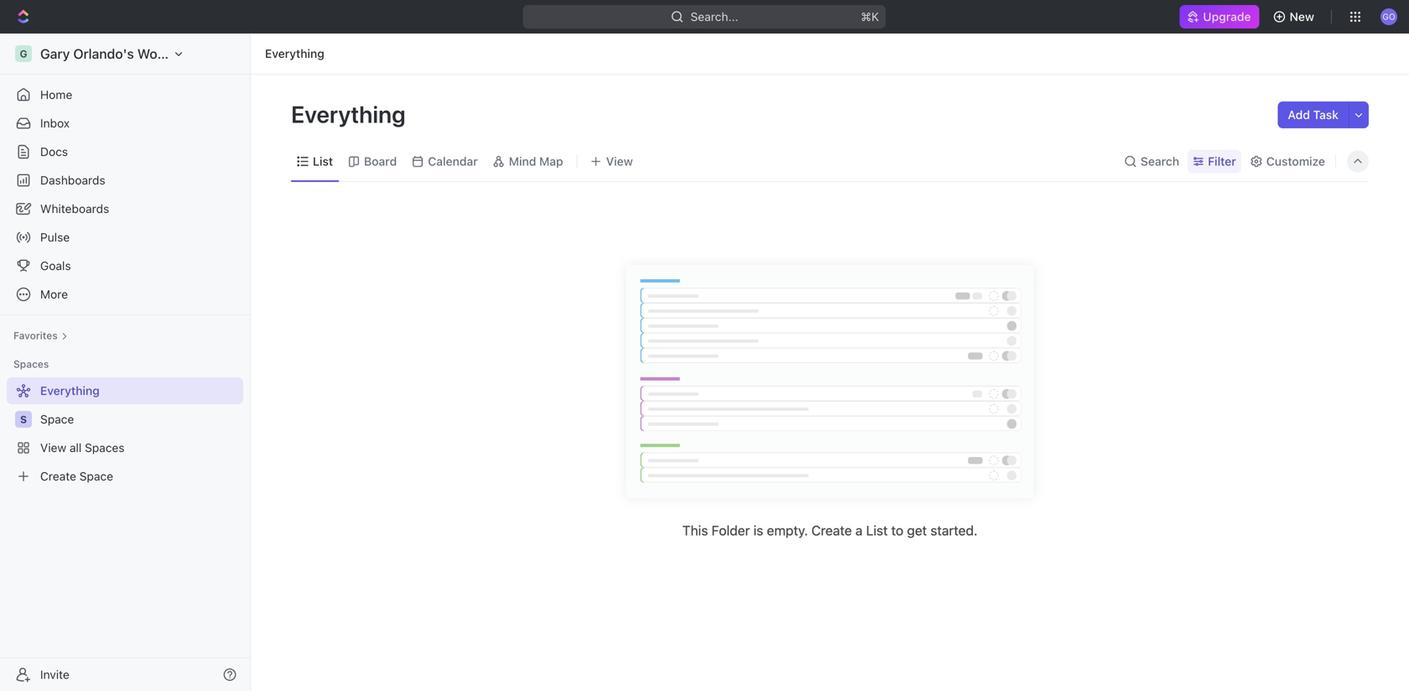 Task type: vqa. For each thing, say whether or not it's contained in the screenshot.
PULSE in the top left of the page
yes



Task type: describe. For each thing, give the bounding box(es) containing it.
gary orlando's workspace, , element
[[15, 45, 32, 62]]

new button
[[1267, 3, 1325, 30]]

view button
[[584, 142, 639, 181]]

list link
[[310, 150, 333, 173]]

g
[[20, 48, 27, 60]]

dashboards link
[[7, 167, 243, 194]]

invite
[[40, 668, 69, 682]]

calendar link
[[425, 150, 478, 173]]

1 vertical spatial everything
[[291, 100, 411, 128]]

search
[[1141, 154, 1180, 168]]

mind map link
[[506, 150, 563, 173]]

orlando's
[[73, 46, 134, 62]]

everything inside sidebar navigation
[[40, 384, 100, 398]]

0 horizontal spatial everything link
[[7, 378, 240, 404]]

board link
[[361, 150, 397, 173]]

this
[[683, 523, 708, 539]]

⌘k
[[861, 10, 880, 23]]

add
[[1288, 108, 1310, 122]]

folder
[[712, 523, 750, 539]]

more button
[[7, 281, 243, 308]]

search button
[[1119, 150, 1185, 173]]

0 horizontal spatial spaces
[[13, 358, 49, 370]]

mind map
[[509, 154, 563, 168]]

whiteboards link
[[7, 195, 243, 222]]

board
[[364, 154, 397, 168]]

view button
[[584, 150, 639, 173]]

inbox link
[[7, 110, 243, 137]]

0 vertical spatial everything
[[265, 47, 325, 60]]

is
[[754, 523, 764, 539]]

go button
[[1376, 3, 1403, 30]]

workspace
[[137, 46, 207, 62]]

list inside list link
[[313, 154, 333, 168]]

whiteboards
[[40, 202, 109, 216]]

space link
[[40, 406, 240, 433]]

task
[[1314, 108, 1339, 122]]

filter
[[1208, 154, 1237, 168]]

gary orlando's workspace
[[40, 46, 207, 62]]

create space link
[[7, 463, 240, 490]]

0 vertical spatial everything link
[[261, 44, 329, 64]]

view all spaces
[[40, 441, 125, 455]]

to
[[892, 523, 904, 539]]

go
[[1383, 12, 1396, 21]]

started.
[[931, 523, 978, 539]]

this folder is empty. create a list to get started.
[[683, 523, 978, 539]]

create inside sidebar navigation
[[40, 469, 76, 483]]

1 vertical spatial space
[[79, 469, 113, 483]]

customize
[[1267, 154, 1326, 168]]

home
[[40, 88, 72, 102]]

view all spaces link
[[7, 435, 240, 461]]



Task type: locate. For each thing, give the bounding box(es) containing it.
view inside sidebar navigation
[[40, 441, 66, 455]]

spaces
[[13, 358, 49, 370], [85, 441, 125, 455]]

docs
[[40, 145, 68, 159]]

1 vertical spatial create
[[812, 523, 852, 539]]

empty.
[[767, 523, 808, 539]]

spaces down favorites
[[13, 358, 49, 370]]

create down all
[[40, 469, 76, 483]]

favorites
[[13, 330, 58, 341]]

everything
[[265, 47, 325, 60], [291, 100, 411, 128], [40, 384, 100, 398]]

filter button
[[1188, 150, 1242, 173]]

customize button
[[1245, 150, 1331, 173]]

docs link
[[7, 138, 243, 165]]

view inside button
[[606, 154, 633, 168]]

0 vertical spatial list
[[313, 154, 333, 168]]

list right the a
[[866, 523, 888, 539]]

tree inside sidebar navigation
[[7, 378, 243, 490]]

0 horizontal spatial create
[[40, 469, 76, 483]]

inbox
[[40, 116, 70, 130]]

map
[[539, 154, 563, 168]]

0 vertical spatial spaces
[[13, 358, 49, 370]]

dashboards
[[40, 173, 105, 187]]

1 horizontal spatial space
[[79, 469, 113, 483]]

0 horizontal spatial view
[[40, 441, 66, 455]]

0 horizontal spatial space
[[40, 412, 74, 426]]

add task
[[1288, 108, 1339, 122]]

create left the a
[[812, 523, 852, 539]]

add task button
[[1278, 102, 1349, 128]]

sidebar navigation
[[0, 34, 254, 691]]

tree
[[7, 378, 243, 490]]

space right s
[[40, 412, 74, 426]]

view for view
[[606, 154, 633, 168]]

0 vertical spatial space
[[40, 412, 74, 426]]

space, , element
[[15, 411, 32, 428]]

1 vertical spatial list
[[866, 523, 888, 539]]

gary
[[40, 46, 70, 62]]

home link
[[7, 81, 243, 108]]

get
[[907, 523, 927, 539]]

all
[[70, 441, 82, 455]]

1 vertical spatial view
[[40, 441, 66, 455]]

1 vertical spatial spaces
[[85, 441, 125, 455]]

1 vertical spatial everything link
[[7, 378, 240, 404]]

view left all
[[40, 441, 66, 455]]

1 horizontal spatial spaces
[[85, 441, 125, 455]]

more
[[40, 287, 68, 301]]

favorites button
[[7, 326, 74, 346]]

view for view all spaces
[[40, 441, 66, 455]]

view
[[606, 154, 633, 168], [40, 441, 66, 455]]

space down view all spaces on the left bottom of the page
[[79, 469, 113, 483]]

pulse link
[[7, 224, 243, 251]]

upgrade
[[1203, 10, 1251, 23]]

pulse
[[40, 230, 70, 244]]

1 horizontal spatial create
[[812, 523, 852, 539]]

2 vertical spatial everything
[[40, 384, 100, 398]]

0 vertical spatial create
[[40, 469, 76, 483]]

0 vertical spatial view
[[606, 154, 633, 168]]

view right map
[[606, 154, 633, 168]]

create
[[40, 469, 76, 483], [812, 523, 852, 539]]

list
[[313, 154, 333, 168], [866, 523, 888, 539]]

0 horizontal spatial list
[[313, 154, 333, 168]]

1 horizontal spatial view
[[606, 154, 633, 168]]

calendar
[[428, 154, 478, 168]]

list left board link
[[313, 154, 333, 168]]

new
[[1290, 10, 1315, 23]]

tree containing everything
[[7, 378, 243, 490]]

upgrade link
[[1180, 5, 1260, 29]]

space
[[40, 412, 74, 426], [79, 469, 113, 483]]

s
[[20, 414, 27, 425]]

1 horizontal spatial everything link
[[261, 44, 329, 64]]

search...
[[691, 10, 739, 23]]

mind
[[509, 154, 536, 168]]

create space
[[40, 469, 113, 483]]

goals link
[[7, 253, 243, 279]]

goals
[[40, 259, 71, 273]]

spaces right all
[[85, 441, 125, 455]]

everything link
[[261, 44, 329, 64], [7, 378, 240, 404]]

a
[[856, 523, 863, 539]]

1 horizontal spatial list
[[866, 523, 888, 539]]



